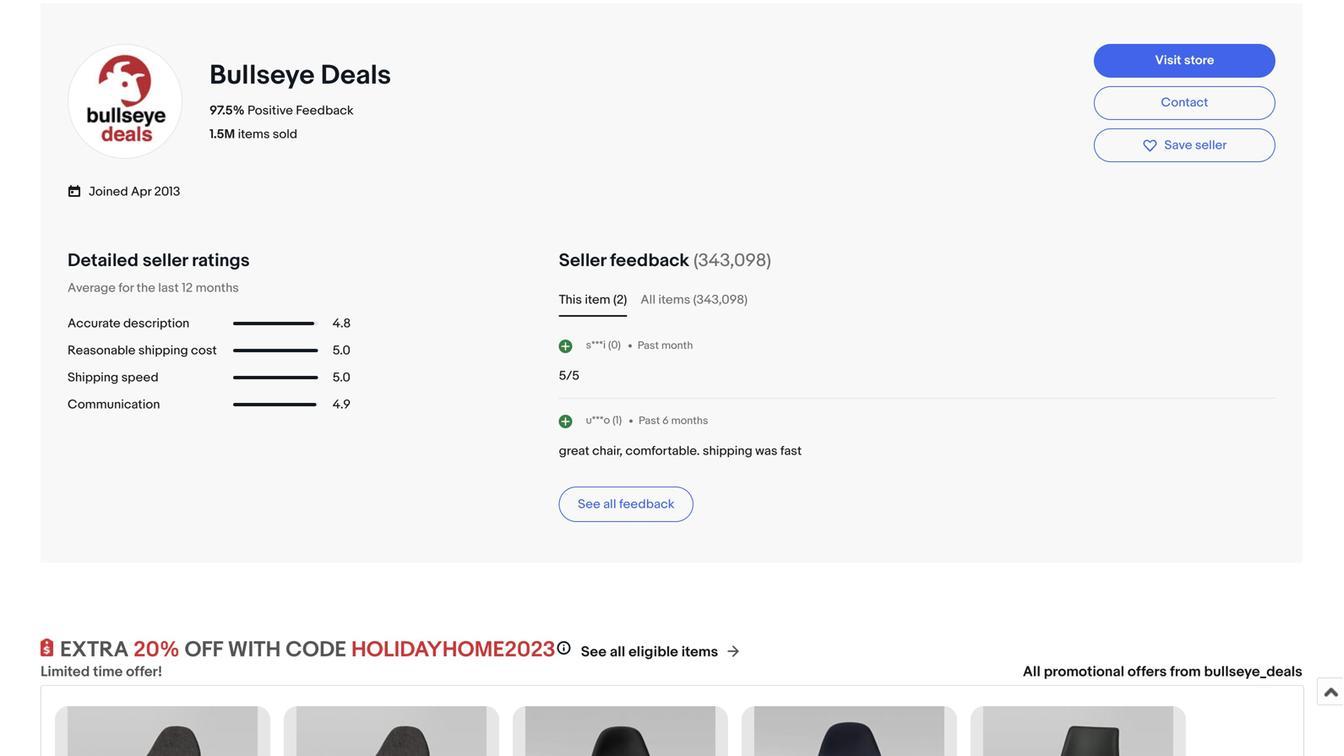 Task type: locate. For each thing, give the bounding box(es) containing it.
all for all promotional offers from bullseye_deals
[[1023, 663, 1041, 681]]

contact link
[[1094, 86, 1276, 120]]

2013
[[154, 184, 180, 199]]

eligible
[[629, 643, 678, 661]]

2 (343,098) from the top
[[693, 292, 748, 308]]

item
[[585, 292, 610, 308]]

month
[[661, 339, 693, 352]]

items down seller feedback (343,098)
[[658, 292, 690, 308]]

1 horizontal spatial seller
[[1195, 138, 1227, 153]]

5.0 for shipping speed
[[333, 370, 351, 385]]

code
[[286, 637, 346, 663]]

all right (2) on the left top of page
[[641, 292, 656, 308]]

months right "6"
[[671, 414, 708, 427]]

0 vertical spatial (343,098)
[[694, 250, 771, 272]]

5.0 for reasonable shipping cost
[[333, 343, 351, 358]]

97.5% positive feedback
[[210, 103, 354, 118]]

1 vertical spatial see
[[581, 643, 607, 661]]

detailed
[[68, 250, 139, 272]]

average for the last 12 months
[[68, 281, 239, 296]]

deals
[[321, 59, 391, 92]]

(343,098) down seller feedback (343,098)
[[693, 292, 748, 308]]

items right eligible
[[682, 643, 718, 661]]

0 vertical spatial months
[[196, 281, 239, 296]]

store
[[1184, 53, 1214, 68]]

past left month
[[638, 339, 659, 352]]

1 vertical spatial (343,098)
[[693, 292, 748, 308]]

see left eligible
[[581, 643, 607, 661]]

s***i (0)
[[586, 339, 621, 352]]

0 vertical spatial shipping
[[138, 343, 188, 358]]

shipping speed
[[68, 370, 159, 385]]

see all feedback
[[578, 497, 675, 512]]

1 (343,098) from the top
[[694, 250, 771, 272]]

5.0 up '4.9'
[[333, 370, 351, 385]]

seller
[[1195, 138, 1227, 153], [143, 250, 188, 272]]

(343,098) up all items (343,098)
[[694, 250, 771, 272]]

0 vertical spatial past
[[638, 339, 659, 352]]

was
[[755, 444, 778, 459]]

feedback
[[610, 250, 690, 272], [619, 497, 675, 512]]

1 5.0 from the top
[[333, 343, 351, 358]]

great
[[559, 444, 589, 459]]

for
[[118, 281, 134, 296]]

tab list
[[559, 290, 1276, 310]]

items for 1.5m
[[238, 127, 270, 142]]

0 vertical spatial see
[[578, 497, 600, 512]]

visit
[[1155, 53, 1182, 68]]

1 vertical spatial all
[[1023, 663, 1041, 681]]

communication
[[68, 397, 160, 412]]

reasonable
[[68, 343, 136, 358]]

1 vertical spatial past
[[639, 414, 660, 427]]

joined apr 2013
[[89, 184, 180, 199]]

12
[[182, 281, 193, 296]]

s***i
[[586, 339, 606, 352]]

0 horizontal spatial months
[[196, 281, 239, 296]]

all
[[641, 292, 656, 308], [1023, 663, 1041, 681]]

0 vertical spatial seller
[[1195, 138, 1227, 153]]

chair,
[[592, 444, 623, 459]]

months
[[196, 281, 239, 296], [671, 414, 708, 427]]

the
[[137, 281, 155, 296]]

0 vertical spatial all
[[603, 497, 616, 512]]

cost
[[191, 343, 217, 358]]

(343,098) inside tab list
[[693, 292, 748, 308]]

0 horizontal spatial all
[[641, 292, 656, 308]]

1 vertical spatial months
[[671, 414, 708, 427]]

save seller button
[[1094, 128, 1276, 162]]

(343,098)
[[694, 250, 771, 272], [693, 292, 748, 308]]

all inside tab list
[[641, 292, 656, 308]]

great chair, comfortable. shipping was fast
[[559, 444, 802, 459]]

tab list containing this item (2)
[[559, 290, 1276, 310]]

feedback down comfortable.
[[619, 497, 675, 512]]

shipping left was in the right of the page
[[703, 444, 753, 459]]

positive
[[247, 103, 293, 118]]

items
[[238, 127, 270, 142], [658, 292, 690, 308], [682, 643, 718, 661]]

with
[[228, 637, 281, 663]]

bullseye deals link
[[210, 59, 397, 92]]

1 horizontal spatial all
[[1023, 663, 1041, 681]]

1 vertical spatial seller
[[143, 250, 188, 272]]

past
[[638, 339, 659, 352], [639, 414, 660, 427]]

4.9
[[333, 397, 351, 412]]

seller right save on the top
[[1195, 138, 1227, 153]]

apr
[[131, 184, 151, 199]]

4.8
[[333, 316, 351, 331]]

1.5m items sold
[[210, 127, 297, 142]]

see
[[578, 497, 600, 512], [581, 643, 607, 661]]

seller inside button
[[1195, 138, 1227, 153]]

all left eligible
[[610, 643, 625, 661]]

past left "6"
[[639, 414, 660, 427]]

1 vertical spatial items
[[658, 292, 690, 308]]

1.5m
[[210, 127, 235, 142]]

0 vertical spatial all
[[641, 292, 656, 308]]

1 vertical spatial 5.0
[[333, 370, 351, 385]]

limited time offer!
[[41, 663, 162, 681]]

sold
[[273, 127, 297, 142]]

0 horizontal spatial seller
[[143, 250, 188, 272]]

all
[[603, 497, 616, 512], [610, 643, 625, 661]]

this
[[559, 292, 582, 308]]

all down chair,
[[603, 497, 616, 512]]

5.0
[[333, 343, 351, 358], [333, 370, 351, 385]]

u***o (1)
[[586, 414, 622, 427]]

2 vertical spatial items
[[682, 643, 718, 661]]

0 vertical spatial feedback
[[610, 250, 690, 272]]

offers
[[1128, 663, 1167, 681]]

seller up last
[[143, 250, 188, 272]]

0 vertical spatial items
[[238, 127, 270, 142]]

items down "positive" at the left top of page
[[238, 127, 270, 142]]

reasonable shipping cost
[[68, 343, 217, 358]]

(2)
[[613, 292, 627, 308]]

see down "great"
[[578, 497, 600, 512]]

save
[[1165, 138, 1192, 153]]

1 vertical spatial shipping
[[703, 444, 753, 459]]

5.0 down "4.8"
[[333, 343, 351, 358]]

all left promotional
[[1023, 663, 1041, 681]]

1 vertical spatial all
[[610, 643, 625, 661]]

feedback up (2) on the left top of page
[[610, 250, 690, 272]]

0 vertical spatial 5.0
[[333, 343, 351, 358]]

all for eligible
[[610, 643, 625, 661]]

months down "ratings"
[[196, 281, 239, 296]]

2 5.0 from the top
[[333, 370, 351, 385]]

bullseye_deals
[[1204, 663, 1303, 681]]

shipping down the description
[[138, 343, 188, 358]]

shipping
[[138, 343, 188, 358], [703, 444, 753, 459]]

items for all
[[658, 292, 690, 308]]

feedback
[[296, 103, 354, 118]]

accurate description
[[68, 316, 189, 331]]

time
[[93, 663, 123, 681]]

seller feedback (343,098)
[[559, 250, 771, 272]]

from
[[1170, 663, 1201, 681]]

shipping
[[68, 370, 118, 385]]

seller
[[559, 250, 606, 272]]

(0)
[[608, 339, 621, 352]]



Task type: vqa. For each thing, say whether or not it's contained in the screenshot.
e***e
no



Task type: describe. For each thing, give the bounding box(es) containing it.
97.5%
[[210, 103, 245, 118]]

1 horizontal spatial months
[[671, 414, 708, 427]]

u***o
[[586, 414, 610, 427]]

see for see all eligible items
[[581, 643, 607, 661]]

speed
[[121, 370, 159, 385]]

20%
[[134, 637, 180, 663]]

all for feedback
[[603, 497, 616, 512]]

(343,098) for seller feedback (343,098)
[[694, 250, 771, 272]]

5/5
[[559, 368, 580, 384]]

extra
[[60, 637, 129, 663]]

off
[[185, 637, 223, 663]]

last
[[158, 281, 179, 296]]

promotional
[[1044, 663, 1124, 681]]

seller for save
[[1195, 138, 1227, 153]]

past month
[[638, 339, 693, 352]]

accurate
[[68, 316, 120, 331]]

text__icon wrapper image
[[68, 182, 89, 199]]

all promotional offers from bullseye_deals link
[[1023, 663, 1303, 681]]

this item (2)
[[559, 292, 627, 308]]

all items (343,098)
[[641, 292, 748, 308]]

extra 20% off with code holidayhome2023
[[60, 637, 556, 663]]

past 6 months
[[639, 414, 708, 427]]

limited
[[41, 663, 90, 681]]

1 horizontal spatial shipping
[[703, 444, 753, 459]]

bullseye
[[210, 59, 315, 92]]

seller for detailed
[[143, 250, 188, 272]]

(343,098) for all items (343,098)
[[693, 292, 748, 308]]

visit store
[[1155, 53, 1214, 68]]

(1)
[[613, 414, 622, 427]]

detailed seller ratings
[[68, 250, 250, 272]]

offer!
[[126, 663, 162, 681]]

see for see all feedback
[[578, 497, 600, 512]]

see all eligible items link
[[581, 643, 718, 661]]

bullseye deals image
[[66, 42, 184, 160]]

past for 5/5
[[638, 339, 659, 352]]

1 vertical spatial feedback
[[619, 497, 675, 512]]

average
[[68, 281, 116, 296]]

see all eligible items
[[581, 643, 718, 661]]

bullseye deals
[[210, 59, 391, 92]]

joined
[[89, 184, 128, 199]]

ratings
[[192, 250, 250, 272]]

6
[[662, 414, 669, 427]]

contact
[[1161, 95, 1208, 110]]

all promotional offers from bullseye_deals
[[1023, 663, 1303, 681]]

comfortable.
[[626, 444, 700, 459]]

all for all items (343,098)
[[641, 292, 656, 308]]

fast
[[780, 444, 802, 459]]

past for great chair, comfortable. shipping was fast
[[639, 414, 660, 427]]

holidayhome2023
[[351, 637, 556, 663]]

0 horizontal spatial shipping
[[138, 343, 188, 358]]

description
[[123, 316, 189, 331]]

visit store link
[[1094, 44, 1276, 78]]

see all feedback link
[[559, 487, 694, 522]]

save seller
[[1165, 138, 1227, 153]]



